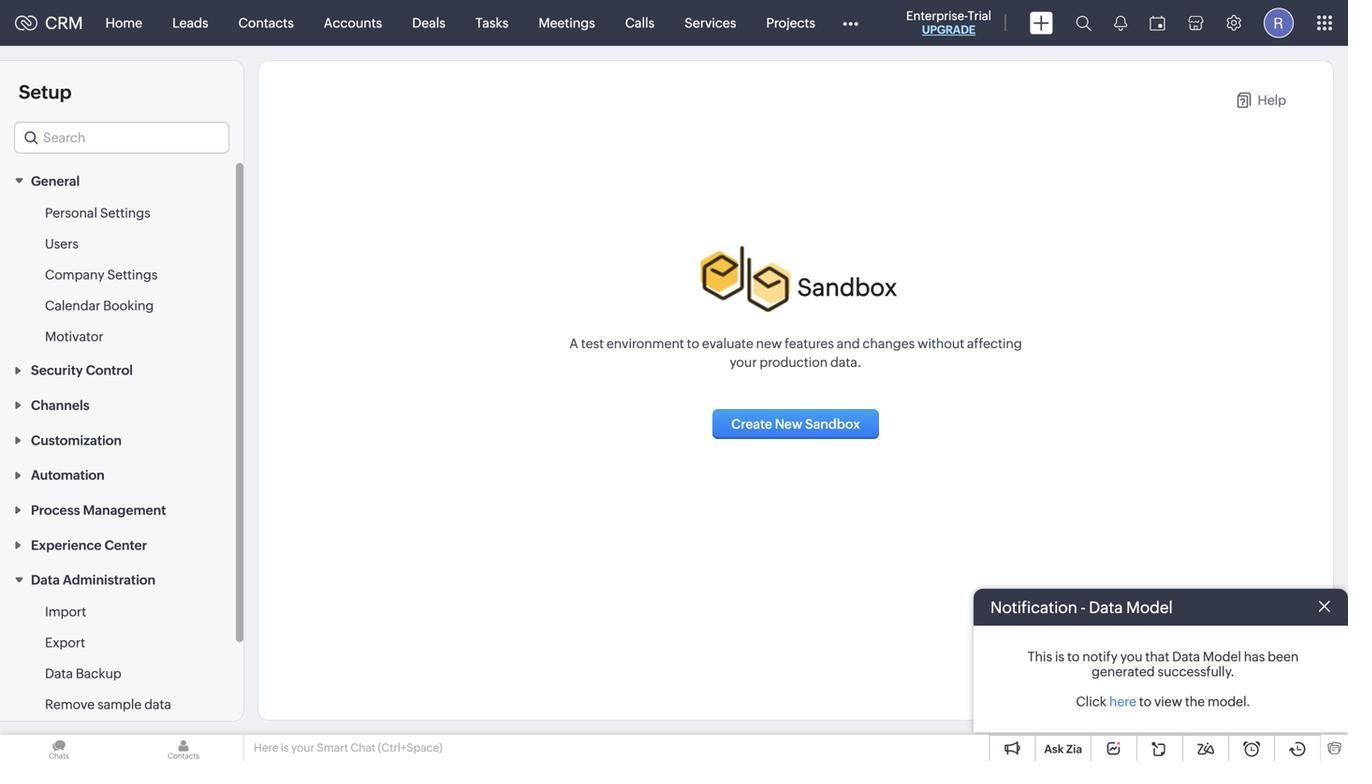 Task type: describe. For each thing, give the bounding box(es) containing it.
-
[[1081, 598, 1086, 617]]

company
[[45, 267, 105, 282]]

data inside data administration "region"
[[45, 666, 73, 681]]

customization button
[[0, 422, 243, 457]]

new
[[756, 336, 782, 351]]

calendar booking
[[45, 298, 154, 313]]

automation
[[31, 468, 105, 483]]

without
[[918, 336, 965, 351]]

affecting
[[967, 336, 1022, 351]]

tasks
[[476, 15, 509, 30]]

search element
[[1065, 0, 1103, 46]]

export
[[45, 636, 85, 651]]

center
[[104, 538, 147, 553]]

meetings link
[[524, 0, 610, 45]]

Other Modules field
[[831, 8, 871, 38]]

help
[[1258, 93, 1287, 108]]

security control button
[[0, 352, 243, 387]]

calls link
[[610, 0, 670, 45]]

0 horizontal spatial model
[[1127, 598, 1173, 617]]

general region
[[0, 198, 243, 352]]

general
[[31, 174, 80, 189]]

crm link
[[15, 13, 83, 33]]

your inside a test environment to evaluate new features and changes without affecting your production data.
[[730, 355, 757, 370]]

data
[[144, 697, 171, 712]]

data inside data administration dropdown button
[[31, 573, 60, 588]]

services link
[[670, 0, 751, 45]]

here link
[[1110, 694, 1137, 709]]

tasks link
[[461, 0, 524, 45]]

settings for personal settings
[[100, 205, 151, 220]]

deals
[[412, 15, 446, 30]]

is for here
[[281, 742, 289, 754]]

users link
[[45, 234, 79, 253]]

here is your smart chat (ctrl+space)
[[254, 742, 443, 754]]

1 vertical spatial your
[[291, 742, 315, 754]]

personal
[[45, 205, 97, 220]]

settings for company settings
[[107, 267, 158, 282]]

production
[[760, 355, 828, 370]]

trial
[[968, 9, 992, 23]]

you
[[1121, 649, 1143, 664]]

profile element
[[1253, 0, 1305, 45]]

data inside 'this is to notify you that data model has been generated successfully.'
[[1173, 649, 1201, 664]]

security control
[[31, 363, 133, 378]]

generated
[[1092, 664, 1155, 679]]

model inside 'this is to notify you that data model has been generated successfully.'
[[1203, 649, 1242, 664]]

company settings
[[45, 267, 158, 282]]

data backup link
[[45, 665, 122, 683]]

experience center
[[31, 538, 147, 553]]

ask
[[1045, 743, 1064, 756]]

model.
[[1208, 694, 1251, 709]]

data right -
[[1089, 598, 1123, 617]]

chats image
[[0, 735, 118, 761]]

calendar
[[45, 298, 101, 313]]

customization
[[31, 433, 122, 448]]

(ctrl+space)
[[378, 742, 443, 754]]

import
[[45, 605, 86, 620]]

contacts link
[[223, 0, 309, 45]]

is for this
[[1055, 649, 1065, 664]]

home
[[105, 15, 142, 30]]

data backup
[[45, 666, 122, 681]]

channels
[[31, 398, 90, 413]]

general button
[[0, 163, 243, 198]]

zia
[[1067, 743, 1083, 756]]

and
[[837, 336, 860, 351]]

management
[[83, 503, 166, 518]]

upgrade
[[922, 23, 976, 36]]

accounts
[[324, 15, 382, 30]]

projects
[[766, 15, 816, 30]]

data administration region
[[0, 597, 243, 761]]

evaluate
[[702, 336, 754, 351]]

a test environment to evaluate new features and changes without affecting your production data.
[[570, 336, 1022, 370]]

notification - data model
[[991, 598, 1173, 617]]

booking
[[103, 298, 154, 313]]

channels button
[[0, 387, 243, 422]]



Task type: locate. For each thing, give the bounding box(es) containing it.
the
[[1185, 694, 1205, 709]]

1 vertical spatial to
[[1068, 649, 1080, 664]]

smart
[[317, 742, 348, 754]]

leads link
[[157, 0, 223, 45]]

environment
[[607, 336, 684, 351]]

enterprise-
[[907, 9, 968, 23]]

is right this
[[1055, 649, 1065, 664]]

enterprise-trial upgrade
[[907, 9, 992, 36]]

successfully.
[[1158, 664, 1235, 679]]

create menu element
[[1019, 0, 1065, 45]]

2 vertical spatial to
[[1139, 694, 1152, 709]]

experience
[[31, 538, 102, 553]]

deals link
[[397, 0, 461, 45]]

1 horizontal spatial to
[[1068, 649, 1080, 664]]

0 vertical spatial to
[[687, 336, 700, 351]]

data administration button
[[0, 562, 243, 597]]

data up import
[[31, 573, 60, 588]]

to inside a test environment to evaluate new features and changes without affecting your production data.
[[687, 336, 700, 351]]

0 vertical spatial model
[[1127, 598, 1173, 617]]

signals image
[[1114, 15, 1128, 31]]

Search text field
[[15, 123, 229, 153]]

notify
[[1083, 649, 1118, 664]]

data
[[31, 573, 60, 588], [1089, 598, 1123, 617], [1173, 649, 1201, 664], [45, 666, 73, 681]]

services
[[685, 15, 737, 30]]

settings
[[100, 205, 151, 220], [107, 267, 158, 282]]

test
[[581, 336, 604, 351]]

your down evaluate
[[730, 355, 757, 370]]

settings down general 'dropdown button' on the left
[[100, 205, 151, 220]]

that
[[1146, 649, 1170, 664]]

security
[[31, 363, 83, 378]]

1 vertical spatial settings
[[107, 267, 158, 282]]

1 vertical spatial model
[[1203, 649, 1242, 664]]

data.
[[831, 355, 862, 370]]

to for click here to view the model.
[[1139, 694, 1152, 709]]

calendar booking link
[[45, 296, 154, 315]]

remove sample data link
[[45, 696, 171, 714]]

to right here
[[1139, 694, 1152, 709]]

chat
[[351, 742, 376, 754]]

experience center button
[[0, 527, 243, 562]]

0 horizontal spatial is
[[281, 742, 289, 754]]

your left the smart on the left of the page
[[291, 742, 315, 754]]

your
[[730, 355, 757, 370], [291, 742, 315, 754]]

to for this is to notify you that data model has been generated successfully.
[[1068, 649, 1080, 664]]

meetings
[[539, 15, 595, 30]]

sample
[[97, 697, 142, 712]]

logo image
[[15, 15, 37, 30]]

calls
[[625, 15, 655, 30]]

data down export link
[[45, 666, 73, 681]]

data right that
[[1173, 649, 1201, 664]]

company settings link
[[45, 265, 158, 284]]

1 horizontal spatial is
[[1055, 649, 1065, 664]]

been
[[1268, 649, 1299, 664]]

1 vertical spatial is
[[281, 742, 289, 754]]

home link
[[90, 0, 157, 45]]

sandbox
[[798, 274, 897, 301]]

remove
[[45, 697, 95, 712]]

features
[[785, 336, 834, 351]]

crm
[[45, 13, 83, 33]]

view
[[1155, 694, 1183, 709]]

model left has on the bottom of the page
[[1203, 649, 1242, 664]]

automation button
[[0, 457, 243, 492]]

settings up the booking
[[107, 267, 158, 282]]

administration
[[63, 573, 156, 588]]

search image
[[1076, 15, 1092, 31]]

export link
[[45, 634, 85, 652]]

personal settings
[[45, 205, 151, 220]]

here
[[254, 742, 279, 754]]

to left evaluate
[[687, 336, 700, 351]]

0 horizontal spatial your
[[291, 742, 315, 754]]

a
[[570, 336, 579, 351]]

is inside 'this is to notify you that data model has been generated successfully.'
[[1055, 649, 1065, 664]]

users
[[45, 236, 79, 251]]

None field
[[14, 122, 229, 154]]

help link
[[1237, 93, 1287, 108]]

backup
[[76, 666, 122, 681]]

model
[[1127, 598, 1173, 617], [1203, 649, 1242, 664]]

ask zia
[[1045, 743, 1083, 756]]

accounts link
[[309, 0, 397, 45]]

import link
[[45, 603, 86, 622]]

motivator link
[[45, 327, 104, 346]]

changes
[[863, 336, 915, 351]]

signals element
[[1103, 0, 1139, 46]]

to inside 'this is to notify you that data model has been generated successfully.'
[[1068, 649, 1080, 664]]

is right here
[[281, 742, 289, 754]]

remove sample data
[[45, 697, 171, 712]]

projects link
[[751, 0, 831, 45]]

0 horizontal spatial to
[[687, 336, 700, 351]]

1 horizontal spatial your
[[730, 355, 757, 370]]

0 vertical spatial settings
[[100, 205, 151, 220]]

process management
[[31, 503, 166, 518]]

data administration
[[31, 573, 156, 588]]

process management button
[[0, 492, 243, 527]]

personal settings link
[[45, 204, 151, 222]]

to left notify
[[1068, 649, 1080, 664]]

0 vertical spatial your
[[730, 355, 757, 370]]

contacts image
[[125, 735, 243, 761]]

motivator
[[45, 329, 104, 344]]

control
[[86, 363, 133, 378]]

None button
[[713, 409, 879, 439]]

profile image
[[1264, 8, 1294, 38]]

leads
[[172, 15, 208, 30]]

click here to view the model.
[[1076, 694, 1251, 709]]

create menu image
[[1030, 12, 1054, 34]]

is
[[1055, 649, 1065, 664], [281, 742, 289, 754]]

0 vertical spatial is
[[1055, 649, 1065, 664]]

1 horizontal spatial model
[[1203, 649, 1242, 664]]

this is to notify you that data model has been generated successfully.
[[1028, 649, 1299, 679]]

model up that
[[1127, 598, 1173, 617]]

2 horizontal spatial to
[[1139, 694, 1152, 709]]

calendar image
[[1150, 15, 1166, 30]]

has
[[1244, 649, 1266, 664]]

process
[[31, 503, 80, 518]]



